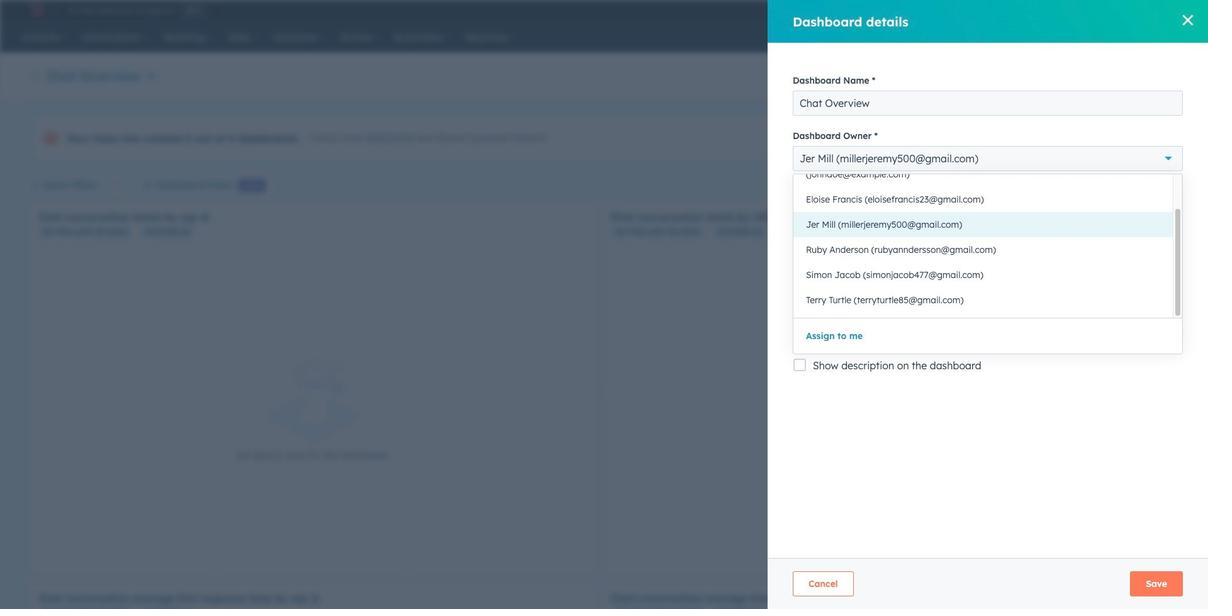 Task type: describe. For each thing, give the bounding box(es) containing it.
close image
[[1183, 15, 1193, 25]]

Search HubSpot search field
[[1013, 26, 1155, 48]]

jer mill image
[[1092, 4, 1103, 16]]



Task type: vqa. For each thing, say whether or not it's contained in the screenshot.
Chat conversation average first response time by rep element
yes



Task type: locate. For each thing, give the bounding box(es) containing it.
None text field
[[797, 216, 1171, 308]]

banner
[[30, 63, 1169, 87]]

list box
[[794, 162, 1183, 318]]

chat conversation totals by url element
[[603, 202, 1169, 577]]

menu
[[905, 0, 1184, 20]]

chat conversation average time to close by rep element
[[603, 583, 1169, 609]]

chat conversation average first response time by rep element
[[30, 583, 597, 609]]

dialog
[[768, 0, 1208, 609]]

group
[[867, 318, 893, 335]]

None text field
[[793, 91, 1183, 116]]

chat conversation totals by rep element
[[30, 202, 597, 577]]

marketplaces image
[[997, 6, 1008, 17]]



